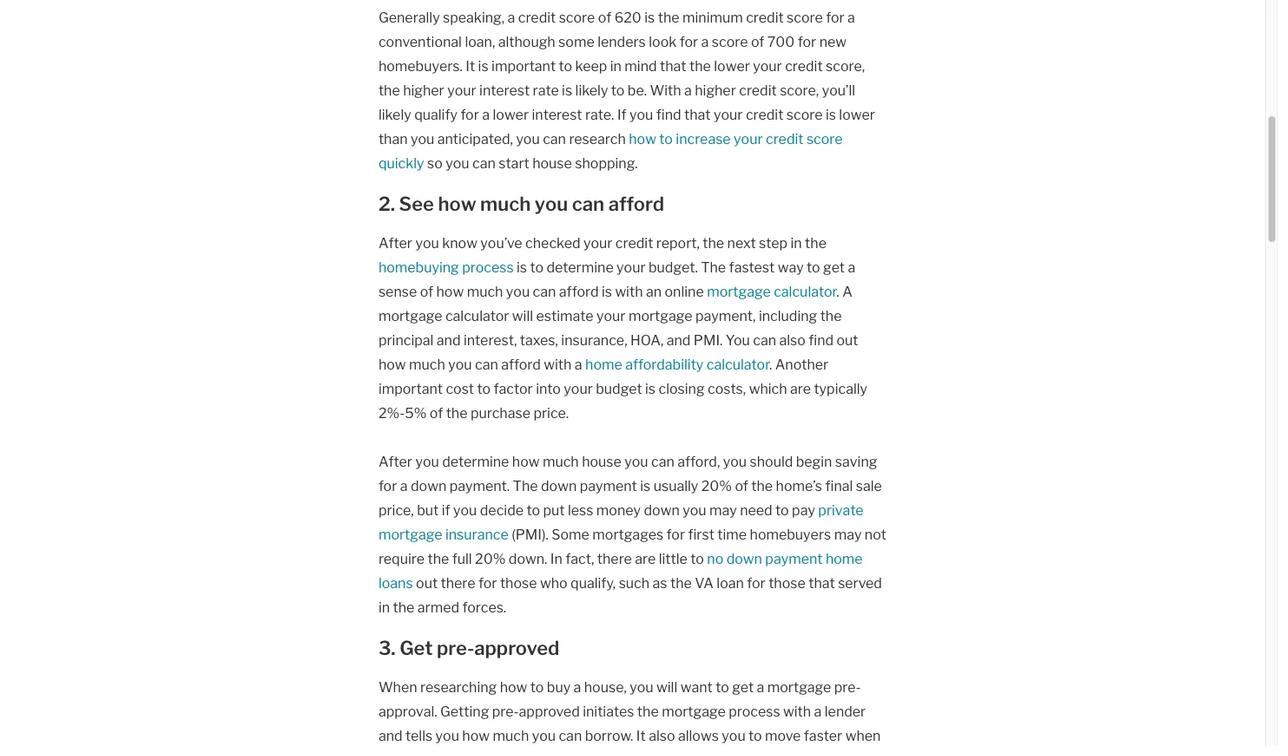 Task type: describe. For each thing, give the bounding box(es) containing it.
factor
[[494, 381, 533, 398]]

2 horizontal spatial lower
[[839, 107, 875, 123]]

estimate
[[536, 308, 594, 325]]

also inside ". a mortgage calculator will estimate your mortgage payment, including the principal and interest, taxes, insurance, hoa, and pmi. you can also find out how much you can afford with a"
[[779, 333, 806, 349]]

budget.
[[649, 260, 698, 276]]

your down 700 in the right top of the page
[[753, 58, 782, 75]]

be.
[[628, 82, 647, 99]]

the left the next
[[703, 235, 724, 252]]

to left keep
[[559, 58, 572, 75]]

private
[[818, 503, 864, 519]]

will inside when researching how to buy a house, you will want to get a mortgage pre- approval. getting pre-approved initiates the mortgage process with a lender and tells you how much you can borrow. it also allows you to move faster wh
[[657, 680, 678, 696]]

with inside ". a mortgage calculator will estimate your mortgage payment, including the principal and interest, taxes, insurance, hoa, and pmi. you can also find out how much you can afford with a"
[[544, 357, 572, 373]]

report,
[[656, 235, 700, 252]]

20% inside after you determine how much house you can afford, you should begin saving for a down payment. the down payment is usually 20% of the home's final sale price, but if you decide to put less money down you may need to pay
[[701, 478, 732, 495]]

afford,
[[678, 454, 720, 471]]

can right "you"
[[753, 333, 776, 349]]

loan,
[[465, 34, 495, 50]]

how to increase your credit score quickly
[[379, 131, 843, 172]]

quickly
[[379, 155, 424, 172]]

the inside ". a mortgage calculator will estimate your mortgage payment, including the principal and interest, taxes, insurance, hoa, and pmi. you can also find out how much you can afford with a"
[[820, 308, 842, 325]]

may inside after you determine how much house you can afford, you should begin saving for a down payment. the down payment is usually 20% of the home's final sale price, but if you decide to put less money down you may need to pay
[[709, 503, 737, 519]]

private mortgage insurance
[[379, 503, 864, 544]]

the up "look"
[[658, 10, 680, 26]]

how inside ". a mortgage calculator will estimate your mortgage payment, including the principal and interest, taxes, insurance, hoa, and pmi. you can also find out how much you can afford with a"
[[379, 357, 406, 373]]

after you determine how much house you can afford, you should begin saving for a down payment. the down payment is usually 20% of the home's final sale price, but if you decide to put less money down you may need to pay
[[379, 454, 882, 519]]

the down the loans
[[393, 600, 415, 617]]

as
[[653, 576, 667, 592]]

the down minimum
[[689, 58, 711, 75]]

require
[[379, 551, 425, 568]]

mortgage down 'an'
[[629, 308, 693, 325]]

va
[[695, 576, 714, 592]]

is down 'you'll' at the top of page
[[826, 107, 836, 123]]

generally speaking, a credit score of 620 is the minimum credit score for a conventional loan, although some lenders look for a score of 700 for new homebuyers. it is important to keep in mind that the lower your credit score, the higher your interest rate is likely to be. with a higher credit score, you'll likely qualify for a lower interest rate. if you find that your credit score is lower than you anticipated, you can research
[[379, 10, 875, 148]]

allows
[[678, 729, 719, 745]]

initiates
[[583, 704, 634, 721]]

no down payment home loans
[[379, 551, 863, 592]]

who
[[540, 576, 568, 592]]

faster
[[804, 729, 843, 745]]

purchase
[[471, 406, 531, 422]]

much inside ". a mortgage calculator will estimate your mortgage payment, including the principal and interest, taxes, insurance, hoa, and pmi. you can also find out how much you can afford with a"
[[409, 357, 445, 373]]

. a mortgage calculator will estimate your mortgage payment, including the principal and interest, taxes, insurance, hoa, and pmi. you can also find out how much you can afford with a
[[379, 284, 858, 373]]

a right want
[[757, 680, 764, 696]]

for up anticipated, at the left top of page
[[461, 107, 479, 123]]

lenders
[[598, 34, 646, 50]]

the inside after you determine how much house you can afford, you should begin saving for a down payment. the down payment is usually 20% of the home's final sale price, but if you decide to put less money down you may need to pay
[[751, 478, 773, 495]]

how to increase your credit score quickly link
[[379, 131, 843, 172]]

your inside after you know you've checked your credit report, the next step in the homebuying process
[[584, 235, 613, 252]]

homebuyers
[[750, 527, 831, 544]]

final
[[825, 478, 853, 495]]

mortgage inside private mortgage insurance
[[379, 527, 442, 544]]

researching
[[420, 680, 497, 696]]

much inside after you determine how much house you can afford, you should begin saving for a down payment. the down payment is usually 20% of the home's final sale price, but if you decide to put less money down you may need to pay
[[543, 454, 579, 471]]

with inside when researching how to buy a house, you will want to get a mortgage pre- approval. getting pre-approved initiates the mortgage process with a lender and tells you how much you can borrow. it also allows you to move faster wh
[[783, 704, 811, 721]]

mortgage down fastest
[[707, 284, 771, 300]]

usually
[[654, 478, 698, 495]]

generally
[[379, 10, 440, 26]]

1 higher from the left
[[403, 82, 444, 99]]

1 horizontal spatial lower
[[714, 58, 750, 75]]

mortgage calculator
[[707, 284, 837, 300]]

of inside is to determine your budget. the fastest way to get a sense of how much you can afford is with an online
[[420, 284, 433, 300]]

down inside no down payment home loans
[[727, 551, 762, 568]]

when researching how to buy a house, you will want to get a mortgage pre- approval. getting pre-approved initiates the mortgage process with a lender and tells you how much you can borrow. it also allows you to move faster wh
[[379, 680, 883, 747]]

for right loan
[[747, 576, 766, 592]]

0 vertical spatial afford
[[608, 193, 664, 215]]

determine for can
[[547, 260, 614, 276]]

armed
[[417, 600, 459, 617]]

private mortgage insurance link
[[379, 503, 864, 544]]

a right buy
[[574, 680, 581, 696]]

mortgages
[[592, 527, 664, 544]]

some
[[558, 34, 595, 50]]

are inside (pmi). some mortgages for first time homebuyers may not require the full 20% down. in fact, there are little to
[[635, 551, 656, 568]]

0 horizontal spatial interest
[[479, 82, 530, 99]]

of left '620' at the top of page
[[598, 10, 612, 26]]

little
[[659, 551, 688, 568]]

important inside the generally speaking, a credit score of 620 is the minimum credit score for a conventional loan, although some lenders look for a score of 700 for new homebuyers. it is important to keep in mind that the lower your credit score, the higher your interest rate is likely to be. with a higher credit score, you'll likely qualify for a lower interest rate. if you find that your credit score is lower than you anticipated, you can research
[[492, 58, 556, 75]]

3.
[[379, 637, 396, 660]]

(pmi).
[[512, 527, 549, 544]]

with inside is to determine your budget. the fastest way to get a sense of how much you can afford is with an online
[[615, 284, 643, 300]]

insurance,
[[561, 333, 627, 349]]

a inside after you determine how much house you can afford, you should begin saving for a down payment. the down payment is usually 20% of the home's final sale price, but if you decide to put less money down you may need to pay
[[400, 478, 408, 495]]

anticipated,
[[437, 131, 513, 148]]

minimum
[[683, 10, 743, 26]]

fastest
[[729, 260, 775, 276]]

money
[[596, 503, 641, 519]]

can down shopping.
[[572, 193, 604, 215]]

can inside after you determine how much house you can afford, you should begin saving for a down payment. the down payment is usually 20% of the home's final sale price, but if you decide to put less money down you may need to pay
[[651, 454, 675, 471]]

for inside (pmi). some mortgages for first time homebuyers may not require the full 20% down. in fact, there are little to
[[667, 527, 685, 544]]

cost
[[446, 381, 474, 398]]

the inside (pmi). some mortgages for first time homebuyers may not require the full 20% down. in fact, there are little to
[[428, 551, 449, 568]]

can down interest,
[[475, 357, 498, 373]]

time
[[718, 527, 747, 544]]

and inside when researching how to buy a house, you will want to get a mortgage pre- approval. getting pre-approved initiates the mortgage process with a lender and tells you how much you can borrow. it also allows you to move faster wh
[[379, 729, 403, 745]]

get
[[400, 637, 433, 660]]

to down checked
[[530, 260, 544, 276]]

is down loan,
[[478, 58, 489, 75]]

to left be.
[[611, 82, 625, 99]]

the inside after you determine how much house you can afford, you should begin saving for a down payment. the down payment is usually 20% of the home's final sale price, but if you decide to put less money down you may need to pay
[[513, 478, 538, 495]]

a up anticipated, at the left top of page
[[482, 107, 490, 123]]

forces.
[[462, 600, 506, 617]]

the right step
[[805, 235, 827, 252]]

to right the way
[[807, 260, 820, 276]]

getting
[[440, 704, 489, 721]]

pmi.
[[694, 333, 723, 349]]

rate.
[[585, 107, 614, 123]]

much up you've
[[480, 193, 531, 215]]

to left move
[[749, 729, 762, 745]]

that inside 'out there for those who qualify, such as the va loan for those that served in the armed forces.'
[[809, 576, 835, 592]]

into
[[536, 381, 561, 398]]

0 horizontal spatial house
[[532, 155, 572, 172]]

process inside when researching how to buy a house, you will want to get a mortgage pre- approval. getting pre-approved initiates the mortgage process with a lender and tells you how much you can borrow. it also allows you to move faster wh
[[729, 704, 780, 721]]

there inside (pmi). some mortgages for first time homebuyers may not require the full 20% down. in fact, there are little to
[[597, 551, 632, 568]]

mortgage up move
[[767, 680, 831, 696]]

may inside (pmi). some mortgages for first time homebuyers may not require the full 20% down. in fact, there are little to
[[834, 527, 862, 544]]

affordability
[[625, 357, 704, 373]]

a down minimum
[[701, 34, 709, 50]]

lender
[[825, 704, 866, 721]]

payment,
[[695, 308, 756, 325]]

you've
[[480, 235, 522, 252]]

decide
[[480, 503, 524, 519]]

2%-
[[379, 406, 405, 422]]

how inside after you determine how much house you can afford, you should begin saving for a down payment. the down payment is usually 20% of the home's final sale price, but if you decide to put less money down you may need to pay
[[512, 454, 540, 471]]

payment inside no down payment home loans
[[765, 551, 823, 568]]

the down homebuyers.
[[379, 82, 400, 99]]

payment inside after you determine how much house you can afford, you should begin saving for a down payment. the down payment is usually 20% of the home's final sale price, but if you decide to put less money down you may need to pay
[[580, 478, 637, 495]]

can inside the generally speaking, a credit score of 620 is the minimum credit score for a conventional loan, although some lenders look for a score of 700 for new homebuyers. it is important to keep in mind that the lower your credit score, the higher your interest rate is likely to be. with a higher credit score, you'll likely qualify for a lower interest rate. if you find that your credit score is lower than you anticipated, you can research
[[543, 131, 566, 148]]

is right '620' at the top of page
[[645, 10, 655, 26]]

to left the pay
[[776, 503, 789, 519]]

2 horizontal spatial and
[[667, 333, 691, 349]]

are inside . another important cost to factor into your budget is closing costs, which are typically 2%-5% of the purchase price.
[[790, 381, 811, 398]]

3. get pre-approved
[[379, 637, 560, 660]]

for up forces.
[[478, 576, 497, 592]]

in inside after you know you've checked your credit report, the next step in the homebuying process
[[791, 235, 802, 252]]

so you can start house shopping.
[[424, 155, 638, 172]]

approval.
[[379, 704, 437, 721]]

how down getting
[[462, 729, 490, 745]]

mortgage up principal
[[379, 308, 442, 325]]

for inside after you determine how much house you can afford, you should begin saving for a down payment. the down payment is usually 20% of the home's final sale price, but if you decide to put less money down you may need to pay
[[379, 478, 397, 495]]

saving
[[835, 454, 877, 471]]

is to determine your budget. the fastest way to get a sense of how much you can afford is with an online
[[379, 260, 856, 300]]

qualify
[[414, 107, 458, 123]]

2 those from the left
[[769, 576, 806, 592]]

the inside is to determine your budget. the fastest way to get a sense of how much you can afford is with an online
[[701, 260, 726, 276]]

if
[[617, 107, 627, 123]]

2.
[[379, 193, 395, 215]]

home's
[[776, 478, 822, 495]]

process inside after you know you've checked your credit report, the next step in the homebuying process
[[462, 260, 514, 276]]

is down you've
[[517, 260, 527, 276]]

also inside when researching how to buy a house, you will want to get a mortgage pre- approval. getting pre-approved initiates the mortgage process with a lender and tells you how much you can borrow. it also allows you to move faster wh
[[649, 729, 675, 745]]

down down the usually
[[644, 503, 680, 519]]

house,
[[584, 680, 627, 696]]

can down anticipated, at the left top of page
[[472, 155, 496, 172]]

in inside 'out there for those who qualify, such as the va loan for those that served in the armed forces.'
[[379, 600, 390, 617]]

2. see how much you can afford
[[379, 193, 664, 215]]

served
[[838, 576, 882, 592]]

1 horizontal spatial score,
[[826, 58, 865, 75]]

the inside when researching how to buy a house, you will want to get a mortgage pre- approval. getting pre-approved initiates the mortgage process with a lender and tells you how much you can borrow. it also allows you to move faster wh
[[637, 704, 659, 721]]

how up 'know'
[[438, 193, 476, 215]]

much inside is to determine your budget. the fastest way to get a sense of how much you can afford is with an online
[[467, 284, 503, 300]]

a up 'you'll' at the top of page
[[848, 10, 855, 26]]

1 horizontal spatial pre-
[[492, 704, 519, 721]]

a inside is to determine your budget. the fastest way to get a sense of how much you can afford is with an online
[[848, 260, 856, 276]]

1 horizontal spatial likely
[[575, 82, 608, 99]]

should
[[750, 454, 793, 471]]

1 those from the left
[[500, 576, 537, 592]]

. for another
[[769, 357, 772, 373]]

to left buy
[[530, 680, 544, 696]]

1 vertical spatial interest
[[532, 107, 582, 123]]

0 horizontal spatial pre-
[[437, 637, 474, 660]]

20% inside (pmi). some mortgages for first time homebuyers may not require the full 20% down. in fact, there are little to
[[475, 551, 506, 568]]

how inside is to determine your budget. the fastest way to get a sense of how much you can afford is with an online
[[436, 284, 464, 300]]

next
[[727, 235, 756, 252]]

afford inside is to determine your budget. the fastest way to get a sense of how much you can afford is with an online
[[559, 284, 599, 300]]

speaking,
[[443, 10, 505, 26]]

see
[[399, 193, 434, 215]]

research
[[569, 131, 626, 148]]

payment.
[[450, 478, 510, 495]]

insurance
[[445, 527, 509, 544]]

an
[[646, 284, 662, 300]]

a inside ". a mortgage calculator will estimate your mortgage payment, including the principal and interest, taxes, insurance, hoa, and pmi. you can also find out how much you can afford with a"
[[575, 357, 582, 373]]



Task type: locate. For each thing, give the bounding box(es) containing it.
1 vertical spatial it
[[636, 729, 646, 745]]

0 horizontal spatial and
[[379, 729, 403, 745]]

620
[[614, 10, 642, 26]]

down.
[[509, 551, 547, 568]]

of inside after you determine how much house you can afford, you should begin saving for a down payment. the down payment is usually 20% of the home's final sale price, but if you decide to put less money down you may need to pay
[[735, 478, 748, 495]]

your up increase
[[714, 107, 743, 123]]

pay
[[792, 503, 815, 519]]

get inside when researching how to buy a house, you will want to get a mortgage pre- approval. getting pre-approved initiates the mortgage process with a lender and tells you how much you can borrow. it also allows you to move faster wh
[[732, 680, 754, 696]]

you inside after you know you've checked your credit report, the next step in the homebuying process
[[415, 235, 439, 252]]

2 vertical spatial afford
[[501, 357, 541, 373]]

costs,
[[708, 381, 746, 398]]

0 horizontal spatial the
[[513, 478, 538, 495]]

mind
[[625, 58, 657, 75]]

2 horizontal spatial pre-
[[834, 680, 861, 696]]

your inside how to increase your credit score quickly
[[734, 131, 763, 148]]

pre- up lender
[[834, 680, 861, 696]]

to inside . another important cost to factor into your budget is closing costs, which are typically 2%-5% of the purchase price.
[[477, 381, 491, 398]]

lower up anticipated, at the left top of page
[[493, 107, 529, 123]]

1 vertical spatial payment
[[765, 551, 823, 568]]

afford up "estimate"
[[559, 284, 599, 300]]

which
[[749, 381, 787, 398]]

1 vertical spatial score,
[[780, 82, 819, 99]]

0 horizontal spatial with
[[544, 357, 572, 373]]

score,
[[826, 58, 865, 75], [780, 82, 819, 99]]

determine inside is to determine your budget. the fastest way to get a sense of how much you can afford is with an online
[[547, 260, 614, 276]]

find inside ". a mortgage calculator will estimate your mortgage payment, including the principal and interest, taxes, insurance, hoa, and pmi. you can also find out how much you can afford with a"
[[809, 333, 834, 349]]

tells
[[406, 729, 433, 745]]

. inside . another important cost to factor into your budget is closing costs, which are typically 2%-5% of the purchase price.
[[769, 357, 772, 373]]

get inside is to determine your budget. the fastest way to get a sense of how much you can afford is with an online
[[823, 260, 845, 276]]

in
[[610, 58, 622, 75], [791, 235, 802, 252], [379, 600, 390, 617]]

how up shopping.
[[629, 131, 656, 148]]

for left new
[[798, 34, 816, 50]]

your inside is to determine your budget. the fastest way to get a sense of how much you can afford is with an online
[[617, 260, 646, 276]]

much down principal
[[409, 357, 445, 373]]

out there for those who qualify, such as the va loan for those that served in the armed forces.
[[379, 576, 882, 617]]

another
[[775, 357, 829, 373]]

some
[[552, 527, 590, 544]]

1 vertical spatial find
[[809, 333, 834, 349]]

of inside . another important cost to factor into your budget is closing costs, which are typically 2%-5% of the purchase price.
[[430, 406, 443, 422]]

0 horizontal spatial may
[[709, 503, 737, 519]]

know
[[442, 235, 477, 252]]

can up so you can start house shopping. on the top of the page
[[543, 131, 566, 148]]

after up price,
[[379, 454, 412, 471]]

a up price,
[[400, 478, 408, 495]]

homebuying
[[379, 260, 459, 276]]

the
[[701, 260, 726, 276], [513, 478, 538, 495]]

2 vertical spatial in
[[379, 600, 390, 617]]

for right "look"
[[680, 34, 698, 50]]

to right want
[[716, 680, 729, 696]]

after inside after you know you've checked your credit report, the next step in the homebuying process
[[379, 235, 412, 252]]

0 vertical spatial house
[[532, 155, 572, 172]]

likely up than
[[379, 107, 411, 123]]

0 horizontal spatial likely
[[379, 107, 411, 123]]

it inside when researching how to buy a house, you will want to get a mortgage pre- approval. getting pre-approved initiates the mortgage process with a lender and tells you how much you can borrow. it also allows you to move faster wh
[[636, 729, 646, 745]]

how left buy
[[500, 680, 527, 696]]

for
[[826, 10, 845, 26], [680, 34, 698, 50], [798, 34, 816, 50], [461, 107, 479, 123], [379, 478, 397, 495], [667, 527, 685, 544], [478, 576, 497, 592], [747, 576, 766, 592]]

are up such
[[635, 551, 656, 568]]

down up but at the left of page
[[411, 478, 447, 495]]

0 vertical spatial the
[[701, 260, 726, 276]]

mortgage down want
[[662, 704, 726, 721]]

1 horizontal spatial determine
[[547, 260, 614, 276]]

can
[[543, 131, 566, 148], [472, 155, 496, 172], [572, 193, 604, 215], [533, 284, 556, 300], [753, 333, 776, 349], [475, 357, 498, 373], [651, 454, 675, 471], [559, 729, 582, 745]]

0 horizontal spatial home
[[585, 357, 622, 373]]

loan
[[717, 576, 744, 592]]

0 horizontal spatial those
[[500, 576, 537, 592]]

1 horizontal spatial out
[[837, 333, 858, 349]]

1 vertical spatial also
[[649, 729, 675, 745]]

is left the usually
[[640, 478, 651, 495]]

0 horizontal spatial payment
[[580, 478, 637, 495]]

out
[[837, 333, 858, 349], [416, 576, 438, 592]]

that up with
[[660, 58, 686, 75]]

2 horizontal spatial calculator
[[774, 284, 837, 300]]

0 horizontal spatial lower
[[493, 107, 529, 123]]

2 horizontal spatial in
[[791, 235, 802, 252]]

house
[[532, 155, 572, 172], [582, 454, 622, 471]]

can inside when researching how to buy a house, you will want to get a mortgage pre- approval. getting pre-approved initiates the mortgage process with a lender and tells you how much you can borrow. it also allows you to move faster wh
[[559, 729, 582, 745]]

1 horizontal spatial calculator
[[707, 357, 769, 373]]

a
[[508, 10, 515, 26], [848, 10, 855, 26], [701, 34, 709, 50], [684, 82, 692, 99], [482, 107, 490, 123], [848, 260, 856, 276], [575, 357, 582, 373], [400, 478, 408, 495], [574, 680, 581, 696], [757, 680, 764, 696], [814, 704, 822, 721]]

that up increase
[[684, 107, 711, 123]]

1 horizontal spatial there
[[597, 551, 632, 568]]

.
[[837, 284, 839, 300], [769, 357, 772, 373]]

1 vertical spatial home
[[826, 551, 863, 568]]

afford down shopping.
[[608, 193, 664, 215]]

0 horizontal spatial calculator
[[445, 308, 509, 325]]

to left put
[[527, 503, 540, 519]]

move
[[765, 729, 801, 745]]

. up the which
[[769, 357, 772, 373]]

0 horizontal spatial find
[[656, 107, 681, 123]]

your up insurance,
[[597, 308, 626, 325]]

afford
[[608, 193, 664, 215], [559, 284, 599, 300], [501, 357, 541, 373]]

can left borrow.
[[559, 729, 582, 745]]

0 vertical spatial interest
[[479, 82, 530, 99]]

0 vertical spatial calculator
[[774, 284, 837, 300]]

after for after you know you've checked your credit report, the next step in the homebuying process
[[379, 235, 412, 252]]

1 vertical spatial determine
[[442, 454, 509, 471]]

you inside ". a mortgage calculator will estimate your mortgage payment, including the principal and interest, taxes, insurance, hoa, and pmi. you can also find out how much you can afford with a"
[[448, 357, 472, 373]]

the right as
[[670, 576, 692, 592]]

may
[[709, 503, 737, 519], [834, 527, 862, 544]]

home
[[585, 357, 622, 373], [826, 551, 863, 568]]

2 vertical spatial pre-
[[492, 704, 519, 721]]

1 vertical spatial may
[[834, 527, 862, 544]]

20%
[[701, 478, 732, 495], [475, 551, 506, 568]]

1 vertical spatial 20%
[[475, 551, 506, 568]]

a up the faster
[[814, 704, 822, 721]]

to inside how to increase your credit score quickly
[[659, 131, 673, 148]]

0 horizontal spatial out
[[416, 576, 438, 592]]

1 horizontal spatial with
[[615, 284, 643, 300]]

including
[[759, 308, 817, 325]]

in inside the generally speaking, a credit score of 620 is the minimum credit score for a conventional loan, although some lenders look for a score of 700 for new homebuyers. it is important to keep in mind that the lower your credit score, the higher your interest rate is likely to be. with a higher credit score, you'll likely qualify for a lower interest rate. if you find that your credit score is lower than you anticipated, you can research
[[610, 58, 622, 75]]

for up new
[[826, 10, 845, 26]]

lower
[[714, 58, 750, 75], [493, 107, 529, 123], [839, 107, 875, 123]]

important down although
[[492, 58, 556, 75]]

1 vertical spatial house
[[582, 454, 622, 471]]

home up the served on the right of page
[[826, 551, 863, 568]]

find
[[656, 107, 681, 123], [809, 333, 834, 349]]

increase
[[676, 131, 731, 148]]

determine up payment. on the bottom left of the page
[[442, 454, 509, 471]]

. inside ". a mortgage calculator will estimate your mortgage payment, including the principal and interest, taxes, insurance, hoa, and pmi. you can also find out how much you can afford with a"
[[837, 284, 839, 300]]

in
[[550, 551, 563, 568]]

1 vertical spatial the
[[513, 478, 538, 495]]

much down researching
[[493, 729, 529, 745]]

0 vertical spatial out
[[837, 333, 858, 349]]

0 vertical spatial may
[[709, 503, 737, 519]]

0 horizontal spatial 20%
[[475, 551, 506, 568]]

also
[[779, 333, 806, 349], [649, 729, 675, 745]]

calculator inside ". a mortgage calculator will estimate your mortgage payment, including the principal and interest, taxes, insurance, hoa, and pmi. you can also find out how much you can afford with a"
[[445, 308, 509, 325]]

out inside 'out there for those who qualify, such as the va loan for those that served in the armed forces.'
[[416, 576, 438, 592]]

5%
[[405, 406, 427, 422]]

1 vertical spatial approved
[[519, 704, 580, 721]]

0 vertical spatial score,
[[826, 58, 865, 75]]

to inside (pmi). some mortgages for first time homebuyers may not require the full 20% down. in fact, there are little to
[[691, 551, 704, 568]]

those down homebuyers
[[769, 576, 806, 592]]

0 vertical spatial payment
[[580, 478, 637, 495]]

out inside ". a mortgage calculator will estimate your mortgage payment, including the principal and interest, taxes, insurance, hoa, and pmi. you can also find out how much you can afford with a"
[[837, 333, 858, 349]]

determine inside after you determine how much house you can afford, you should begin saving for a down payment. the down payment is usually 20% of the home's final sale price, but if you decide to put less money down you may need to pay
[[442, 454, 509, 471]]

higher right with
[[695, 82, 736, 99]]

0 horizontal spatial it
[[466, 58, 475, 75]]

0 vertical spatial 20%
[[701, 478, 732, 495]]

home affordability calculator link
[[585, 357, 769, 373]]

afford up factor
[[501, 357, 541, 373]]

1 vertical spatial will
[[657, 680, 678, 696]]

0 horizontal spatial higher
[[403, 82, 444, 99]]

how down 'homebuying process' link
[[436, 284, 464, 300]]

the up online
[[701, 260, 726, 276]]

get right want
[[732, 680, 754, 696]]

taxes,
[[520, 333, 558, 349]]

1 horizontal spatial also
[[779, 333, 806, 349]]

2 vertical spatial that
[[809, 576, 835, 592]]

1 horizontal spatial get
[[823, 260, 845, 276]]

determine
[[547, 260, 614, 276], [442, 454, 509, 471]]

pre- right getting
[[492, 704, 519, 721]]

your up is to determine your budget. the fastest way to get a sense of how much you can afford is with an online
[[584, 235, 613, 252]]

0 horizontal spatial process
[[462, 260, 514, 276]]

1 horizontal spatial find
[[809, 333, 834, 349]]

your inside ". a mortgage calculator will estimate your mortgage payment, including the principal and interest, taxes, insurance, hoa, and pmi. you can also find out how much you can afford with a"
[[597, 308, 626, 325]]

is inside after you determine how much house you can afford, you should begin saving for a down payment. the down payment is usually 20% of the home's final sale price, but if you decide to put less money down you may need to pay
[[640, 478, 651, 495]]

afford inside ". a mortgage calculator will estimate your mortgage payment, including the principal and interest, taxes, insurance, hoa, and pmi. you can also find out how much you can afford with a"
[[501, 357, 541, 373]]

a up although
[[508, 10, 515, 26]]

than
[[379, 131, 408, 148]]

0 vertical spatial find
[[656, 107, 681, 123]]

price,
[[379, 503, 414, 519]]

put
[[543, 503, 565, 519]]

with up into
[[544, 357, 572, 373]]

no
[[707, 551, 724, 568]]

can inside is to determine your budget. the fastest way to get a sense of how much you can afford is with an online
[[533, 284, 556, 300]]

your up qualify at top
[[447, 82, 476, 99]]

0 vertical spatial get
[[823, 260, 845, 276]]

of down "homebuying"
[[420, 284, 433, 300]]

score inside how to increase your credit score quickly
[[807, 131, 843, 148]]

hoa,
[[630, 333, 664, 349]]

1 horizontal spatial .
[[837, 284, 839, 300]]

full
[[452, 551, 472, 568]]

lower down 'you'll' at the top of page
[[839, 107, 875, 123]]

for up price,
[[379, 478, 397, 495]]

1 horizontal spatial may
[[834, 527, 862, 544]]

will inside ". a mortgage calculator will estimate your mortgage payment, including the principal and interest, taxes, insurance, hoa, and pmi. you can also find out how much you can afford with a"
[[512, 308, 533, 325]]

2 higher from the left
[[695, 82, 736, 99]]

1 horizontal spatial house
[[582, 454, 622, 471]]

calculator up interest,
[[445, 308, 509, 325]]

approved inside when researching how to buy a house, you will want to get a mortgage pre- approval. getting pre-approved initiates the mortgage process with a lender and tells you how much you can borrow. it also allows you to move faster wh
[[519, 704, 580, 721]]

much inside when researching how to buy a house, you will want to get a mortgage pre- approval. getting pre-approved initiates the mortgage process with a lender and tells you how much you can borrow. it also allows you to move faster wh
[[493, 729, 529, 745]]

sale
[[856, 478, 882, 495]]

1 horizontal spatial home
[[826, 551, 863, 568]]

0 vertical spatial will
[[512, 308, 533, 325]]

fact,
[[566, 551, 594, 568]]

the up 'need'
[[751, 478, 773, 495]]

want
[[681, 680, 713, 696]]

0 vertical spatial are
[[790, 381, 811, 398]]

those
[[500, 576, 537, 592], [769, 576, 806, 592]]

1 horizontal spatial will
[[657, 680, 678, 696]]

mortgage
[[707, 284, 771, 300], [379, 308, 442, 325], [629, 308, 693, 325], [379, 527, 442, 544], [767, 680, 831, 696], [662, 704, 726, 721]]

1 vertical spatial with
[[544, 357, 572, 373]]

when
[[379, 680, 417, 696]]

credit
[[518, 10, 556, 26], [746, 10, 784, 26], [785, 58, 823, 75], [739, 82, 777, 99], [746, 107, 784, 123], [766, 131, 804, 148], [616, 235, 653, 252]]

1 horizontal spatial higher
[[695, 82, 736, 99]]

1 vertical spatial there
[[441, 576, 475, 592]]

look
[[649, 34, 677, 50]]

home down insurance,
[[585, 357, 622, 373]]

0 horizontal spatial will
[[512, 308, 533, 325]]

1 horizontal spatial in
[[610, 58, 622, 75]]

out down a
[[837, 333, 858, 349]]

you inside is to determine your budget. the fastest way to get a sense of how much you can afford is with an online
[[506, 284, 530, 300]]

and up "home affordability calculator"
[[667, 333, 691, 349]]

important up 5%
[[379, 381, 443, 398]]

. for a
[[837, 284, 839, 300]]

that left the served on the right of page
[[809, 576, 835, 592]]

2 after from the top
[[379, 454, 412, 471]]

0 horizontal spatial there
[[441, 576, 475, 592]]

1 horizontal spatial are
[[790, 381, 811, 398]]

home inside no down payment home loans
[[826, 551, 863, 568]]

house up money
[[582, 454, 622, 471]]

0 horizontal spatial determine
[[442, 454, 509, 471]]

the up decide
[[513, 478, 538, 495]]

it
[[466, 58, 475, 75], [636, 729, 646, 745]]

mortgage up require
[[379, 527, 442, 544]]

you
[[726, 333, 750, 349]]

0 vertical spatial approved
[[474, 637, 560, 660]]

1 horizontal spatial important
[[492, 58, 556, 75]]

to left increase
[[659, 131, 673, 148]]

payment up money
[[580, 478, 637, 495]]

a down insurance,
[[575, 357, 582, 373]]

find up another
[[809, 333, 834, 349]]

need
[[740, 503, 773, 519]]

loans
[[379, 576, 413, 592]]

closing
[[659, 381, 705, 398]]

may down private
[[834, 527, 862, 544]]

after you know you've checked your credit report, the next step in the homebuying process
[[379, 235, 827, 276]]

typically
[[814, 381, 868, 398]]

your left budget.
[[617, 260, 646, 276]]

0 vertical spatial after
[[379, 235, 412, 252]]

interest,
[[464, 333, 517, 349]]

0 horizontal spatial .
[[769, 357, 772, 373]]

a right with
[[684, 82, 692, 99]]

is right 'rate'
[[562, 82, 572, 99]]

will
[[512, 308, 533, 325], [657, 680, 678, 696]]

how inside how to increase your credit score quickly
[[629, 131, 656, 148]]

1 horizontal spatial process
[[729, 704, 780, 721]]

you
[[630, 107, 653, 123], [411, 131, 434, 148], [516, 131, 540, 148], [446, 155, 469, 172], [535, 193, 568, 215], [415, 235, 439, 252], [506, 284, 530, 300], [448, 357, 472, 373], [415, 454, 439, 471], [625, 454, 648, 471], [723, 454, 747, 471], [453, 503, 477, 519], [683, 503, 706, 519], [630, 680, 654, 696], [436, 729, 459, 745], [532, 729, 556, 745], [722, 729, 746, 745]]

a up a
[[848, 260, 856, 276]]

after for after you determine how much house you can afford, you should begin saving for a down payment. the down payment is usually 20% of the home's final sale price, but if you decide to put less money down you may need to pay
[[379, 454, 412, 471]]

the inside . another important cost to factor into your budget is closing costs, which are typically 2%-5% of the purchase price.
[[446, 406, 468, 422]]

0 vertical spatial that
[[660, 58, 686, 75]]

1 vertical spatial after
[[379, 454, 412, 471]]

2 vertical spatial with
[[783, 704, 811, 721]]

1 vertical spatial pre-
[[834, 680, 861, 696]]

1 horizontal spatial it
[[636, 729, 646, 745]]

and left interest,
[[437, 333, 461, 349]]

0 vertical spatial likely
[[575, 82, 608, 99]]

1 after from the top
[[379, 235, 412, 252]]

important inside . another important cost to factor into your budget is closing costs, which are typically 2%-5% of the purchase price.
[[379, 381, 443, 398]]

the
[[658, 10, 680, 26], [689, 58, 711, 75], [379, 82, 400, 99], [703, 235, 724, 252], [805, 235, 827, 252], [820, 308, 842, 325], [446, 406, 468, 422], [751, 478, 773, 495], [428, 551, 449, 568], [670, 576, 692, 592], [393, 600, 415, 617], [637, 704, 659, 721]]

process down you've
[[462, 260, 514, 276]]

0 horizontal spatial score,
[[780, 82, 819, 99]]

0 vertical spatial in
[[610, 58, 622, 75]]

down up put
[[541, 478, 577, 495]]

is inside . another important cost to factor into your budget is closing costs, which are typically 2%-5% of the purchase price.
[[645, 381, 656, 398]]

to right cost
[[477, 381, 491, 398]]

much up put
[[543, 454, 579, 471]]

0 vertical spatial with
[[615, 284, 643, 300]]

that
[[660, 58, 686, 75], [684, 107, 711, 123], [809, 576, 835, 592]]

0 vertical spatial there
[[597, 551, 632, 568]]

no down payment home loans link
[[379, 551, 863, 592]]

there
[[597, 551, 632, 568], [441, 576, 475, 592]]

calculator down "you"
[[707, 357, 769, 373]]

1 vertical spatial likely
[[379, 107, 411, 123]]

determine for payment.
[[442, 454, 509, 471]]

house inside after you determine how much house you can afford, you should begin saving for a down payment. the down payment is usually 20% of the home's final sale price, but if you decide to put less money down you may need to pay
[[582, 454, 622, 471]]

for up little
[[667, 527, 685, 544]]

with up move
[[783, 704, 811, 721]]

of right 5%
[[430, 406, 443, 422]]

not
[[865, 527, 886, 544]]

1 vertical spatial out
[[416, 576, 438, 592]]

0 horizontal spatial also
[[649, 729, 675, 745]]

it inside the generally speaking, a credit score of 620 is the minimum credit score for a conventional loan, although some lenders look for a score of 700 for new homebuyers. it is important to keep in mind that the lower your credit score, the higher your interest rate is likely to be. with a higher credit score, you'll likely qualify for a lower interest rate. if you find that your credit score is lower than you anticipated, you can research
[[466, 58, 475, 75]]

price.
[[533, 406, 569, 422]]

find inside the generally speaking, a credit score of 620 is the minimum credit score for a conventional loan, although some lenders look for a score of 700 for new homebuyers. it is important to keep in mind that the lower your credit score, the higher your interest rate is likely to be. with a higher credit score, you'll likely qualify for a lower interest rate. if you find that your credit score is lower than you anticipated, you can research
[[656, 107, 681, 123]]

those down down.
[[500, 576, 537, 592]]

to left no
[[691, 551, 704, 568]]

is down after you know you've checked your credit report, the next step in the homebuying process
[[602, 284, 612, 300]]

1 horizontal spatial interest
[[532, 107, 582, 123]]

2 horizontal spatial afford
[[608, 193, 664, 215]]

your inside . another important cost to factor into your budget is closing costs, which are typically 2%-5% of the purchase price.
[[564, 381, 593, 398]]

after inside after you determine how much house you can afford, you should begin saving for a down payment. the down payment is usually 20% of the home's final sale price, but if you decide to put less money down you may need to pay
[[379, 454, 412, 471]]

borrow.
[[585, 729, 633, 745]]

to
[[559, 58, 572, 75], [611, 82, 625, 99], [659, 131, 673, 148], [530, 260, 544, 276], [807, 260, 820, 276], [477, 381, 491, 398], [527, 503, 540, 519], [776, 503, 789, 519], [691, 551, 704, 568], [530, 680, 544, 696], [716, 680, 729, 696], [749, 729, 762, 745]]

credit inside after you know you've checked your credit report, the next step in the homebuying process
[[616, 235, 653, 252]]

step
[[759, 235, 788, 252]]

0 vertical spatial it
[[466, 58, 475, 75]]

interest left 'rate'
[[479, 82, 530, 99]]

it down loan,
[[466, 58, 475, 75]]

there inside 'out there for those who qualify, such as the va loan for those that served in the armed forces.'
[[441, 576, 475, 592]]

process up move
[[729, 704, 780, 721]]

1 vertical spatial that
[[684, 107, 711, 123]]

1 horizontal spatial and
[[437, 333, 461, 349]]

pre-
[[437, 637, 474, 660], [834, 680, 861, 696], [492, 704, 519, 721]]

of left 700 in the right top of the page
[[751, 34, 764, 50]]

credit inside how to increase your credit score quickly
[[766, 131, 804, 148]]

1 horizontal spatial afford
[[559, 284, 599, 300]]



Task type: vqa. For each thing, say whether or not it's contained in the screenshot.
"are" within If you are using a screen reader, or having trouble reading this website, please call Redfin Customer Support for help at
no



